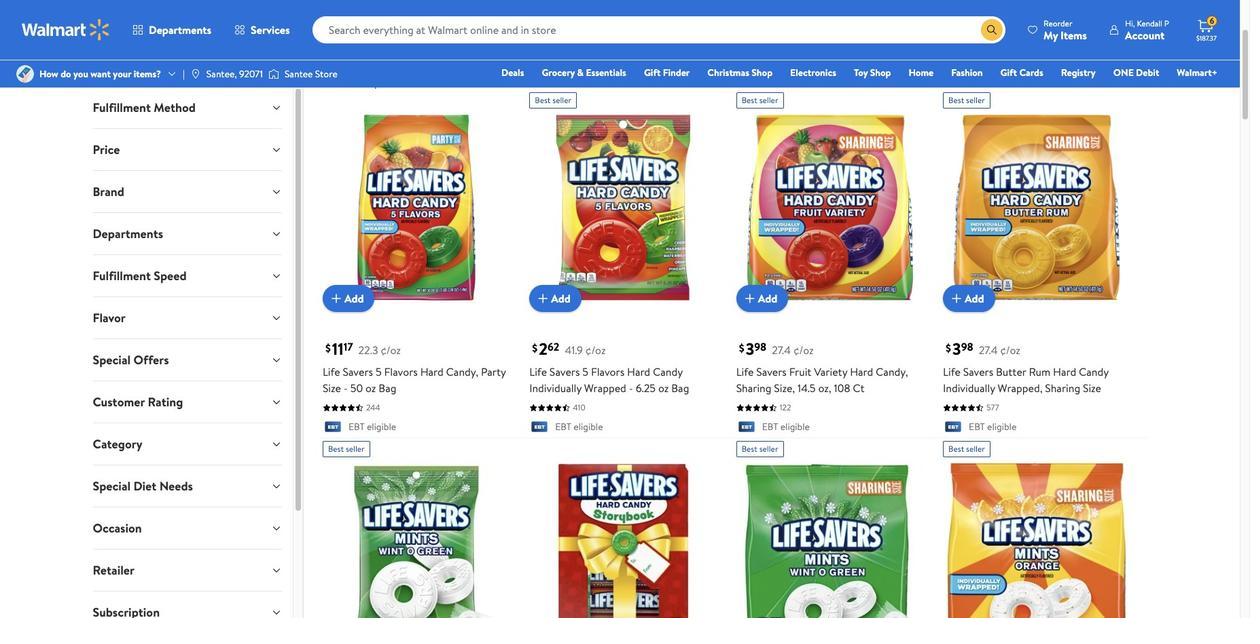 Task type: vqa. For each thing, say whether or not it's contained in the screenshot.
that
no



Task type: describe. For each thing, give the bounding box(es) containing it.
when
[[347, 75, 372, 90]]

fulfillment method
[[93, 99, 196, 116]]

gift finder link
[[638, 65, 696, 80]]

price tab
[[82, 129, 293, 171]]

ebt image for 11
[[323, 422, 343, 435]]

fulfillment for fulfillment speed
[[93, 268, 151, 285]]

gift cards
[[1000, 66, 1043, 79]]

11
[[332, 338, 344, 361]]

eligible for $ 3 98 27.4 ¢/oz life savers butter rum hard candy individually wrapped, sharing size
[[987, 421, 1017, 434]]

santee store
[[285, 67, 337, 81]]

ebt for $ 3 98 27.4 ¢/oz life savers butter rum hard candy individually wrapped, sharing size
[[969, 421, 985, 434]]

ct
[[853, 381, 864, 396]]

eligible for $ 11 17 22.3 ¢/oz life savers 5 flavors hard candy, party size - 50 oz bag
[[367, 421, 396, 434]]

debit
[[1136, 66, 1159, 79]]

add button for $ 2 62 41.9 ¢/oz life savers 5 flavors hard candy individually wrapped - 6.25 oz bag
[[529, 286, 581, 313]]

fashion link
[[945, 65, 989, 80]]

items
[[1061, 28, 1087, 42]]

bag for 2
[[671, 381, 689, 396]]

5 for 2
[[582, 365, 588, 380]]

one
[[1113, 66, 1134, 79]]

life savers 5 flavors christmas hard candy storybook gift box - 6.84 oz image
[[529, 463, 717, 619]]

christmas
[[707, 66, 749, 79]]

$ for $ 3 98 27.4 ¢/oz life savers fruit variety hard candy, sharing size, 14.5 oz, 108 ct
[[739, 341, 744, 356]]

fashion
[[951, 66, 983, 79]]

customer rating
[[93, 394, 183, 411]]

50
[[350, 381, 363, 396]]

special offers
[[93, 352, 169, 369]]

special diet needs button
[[82, 466, 293, 507]]

account
[[1125, 28, 1165, 42]]

add button for $ 3 98 27.4 ¢/oz life savers butter rum hard candy individually wrapped, sharing size
[[943, 286, 995, 313]]

$ for $ 2 62 41.9 ¢/oz life savers 5 flavors hard candy individually wrapped - 6.25 oz bag
[[532, 341, 538, 356]]

grocery
[[542, 66, 575, 79]]

Walmart Site-Wide search field
[[312, 16, 1005, 43]]

- for 2
[[629, 381, 633, 396]]

add to cart image for 11
[[328, 291, 344, 307]]

shop for toy shop
[[870, 66, 891, 79]]

brand tab
[[82, 171, 293, 213]]

17
[[344, 340, 353, 355]]

store
[[315, 67, 337, 81]]

butter
[[996, 365, 1026, 380]]

92071
[[239, 67, 263, 81]]

Search search field
[[312, 16, 1005, 43]]

&
[[577, 66, 584, 79]]

eligible for $ 2 62 41.9 ¢/oz life savers 5 flavors hard candy individually wrapped - 6.25 oz bag
[[574, 421, 603, 434]]

2
[[539, 338, 548, 361]]

toy
[[854, 66, 868, 79]]

category button
[[82, 424, 293, 465]]

finder
[[663, 66, 690, 79]]

hi, kendall p account
[[1125, 17, 1169, 42]]

price for price when purchased online
[[320, 75, 344, 90]]

p
[[1164, 17, 1169, 29]]

|
[[183, 67, 185, 81]]

$ 3 98 27.4 ¢/oz life savers fruit variety hard candy, sharing size, 14.5 oz, 108 ct
[[736, 338, 908, 396]]

¢/oz for $ 11 17 22.3 ¢/oz life savers 5 flavors hard candy, party size - 50 oz bag
[[381, 343, 401, 358]]

items?
[[134, 67, 161, 81]]

home link
[[902, 65, 940, 80]]

oz for 2
[[658, 381, 669, 396]]

one debit
[[1113, 66, 1159, 79]]

lifesaver
[[320, 46, 373, 65]]

size inside $ 11 17 22.3 ¢/oz life savers 5 flavors hard candy, party size - 50 oz bag
[[323, 381, 341, 396]]

410
[[573, 403, 585, 414]]

purchased
[[374, 75, 422, 90]]

gift for gift cards
[[1000, 66, 1017, 79]]

ebt image for 2
[[529, 422, 550, 435]]

brand button
[[82, 171, 293, 213]]

category
[[93, 436, 142, 453]]

oz for 11
[[365, 381, 376, 396]]

retailer button
[[82, 550, 293, 592]]

 image for santee, 92071
[[190, 69, 201, 79]]

122
[[780, 403, 791, 414]]

flavor
[[93, 310, 126, 327]]

98 for $ 3 98 27.4 ¢/oz life savers butter rum hard candy individually wrapped, sharing size
[[961, 340, 973, 355]]

6
[[1210, 15, 1214, 27]]

savers for $ 3 98 27.4 ¢/oz life savers fruit variety hard candy, sharing size, 14.5 oz, 108 ct
[[756, 365, 787, 380]]

walmart image
[[22, 19, 110, 41]]

flavors for 2
[[591, 365, 624, 380]]

wrapped,
[[998, 381, 1042, 396]]

$ 3 98 27.4 ¢/oz life savers butter rum hard candy individually wrapped, sharing size
[[943, 338, 1109, 396]]

brand
[[93, 183, 124, 200]]

special for special offers
[[93, 352, 131, 369]]

ebt for $ 3 98 27.4 ¢/oz life savers fruit variety hard candy, sharing size, 14.5 oz, 108 ct
[[762, 421, 778, 434]]

departments tab
[[82, 213, 293, 255]]

essentials
[[586, 66, 626, 79]]

reorder
[[1044, 17, 1072, 29]]

special offers tab
[[82, 340, 293, 381]]

eligible for $ 3 98 27.4 ¢/oz life savers fruit variety hard candy, sharing size, 14.5 oz, 108 ct
[[780, 421, 810, 434]]

price for price
[[93, 141, 120, 158]]

registry link
[[1055, 65, 1102, 80]]

bag for 11
[[379, 381, 396, 396]]

customer rating button
[[82, 382, 293, 423]]

¢/oz for $ 2 62 41.9 ¢/oz life savers 5 flavors hard candy individually wrapped - 6.25 oz bag
[[585, 343, 606, 358]]

(548)
[[417, 49, 443, 64]]

price button
[[82, 129, 293, 171]]

fulfillment method button
[[82, 87, 293, 128]]

6.25
[[636, 381, 656, 396]]

ebt eligible for $ 3 98 27.4 ¢/oz life savers butter rum hard candy individually wrapped, sharing size
[[969, 421, 1017, 434]]

legal information image
[[459, 77, 470, 88]]

ebt eligible for $ 2 62 41.9 ¢/oz life savers 5 flavors hard candy individually wrapped - 6.25 oz bag
[[555, 421, 603, 434]]

ebt eligible for $ 3 98 27.4 ¢/oz life savers fruit variety hard candy, sharing size, 14.5 oz, 108 ct
[[762, 421, 810, 434]]

sharing inside $ 3 98 27.4 ¢/oz life savers butter rum hard candy individually wrapped, sharing size
[[1045, 381, 1080, 396]]

life savers wint-o-green breath mints hard candy - 6.25 oz bag image
[[323, 463, 510, 619]]

how do you want your items?
[[39, 67, 161, 81]]

3 for $ 3 98 27.4 ¢/oz life savers fruit variety hard candy, sharing size, 14.5 oz, 108 ct
[[746, 338, 754, 361]]

life savers wint-o-green breath mints hard candy, sharing size - 13 oz image
[[736, 463, 924, 619]]

life savers fruit variety hard candy, sharing size, 14.5 oz, 108 ct image
[[736, 114, 924, 302]]

$ for $ 11 17 22.3 ¢/oz life savers 5 flavors hard candy, party size - 50 oz bag
[[325, 341, 331, 356]]

gift for gift finder
[[644, 66, 661, 79]]

santee,
[[206, 67, 237, 81]]

add for $ 11 17 22.3 ¢/oz life savers 5 flavors hard candy, party size - 50 oz bag
[[344, 292, 364, 307]]

offers
[[133, 352, 169, 369]]

search icon image
[[986, 24, 997, 35]]

special diet needs tab
[[82, 466, 293, 507]]

walmart+ link
[[1171, 65, 1224, 80]]

home
[[909, 66, 934, 79]]

occasion tab
[[82, 508, 293, 550]]

special offers button
[[82, 340, 293, 381]]

special diet needs
[[93, 478, 193, 495]]

hard for $ 11 17 22.3 ¢/oz life savers 5 flavors hard candy, party size - 50 oz bag
[[420, 365, 443, 380]]

 image for santee store
[[268, 67, 279, 81]]

customer
[[93, 394, 145, 411]]

$ 11 17 22.3 ¢/oz life savers 5 flavors hard candy, party size - 50 oz bag
[[323, 338, 506, 396]]

fulfillment speed tab
[[82, 255, 293, 297]]

walmart+
[[1177, 66, 1217, 79]]

ebt for $ 2 62 41.9 ¢/oz life savers 5 flavors hard candy individually wrapped - 6.25 oz bag
[[555, 421, 571, 434]]

occasion button
[[82, 508, 293, 550]]

add for $ 2 62 41.9 ¢/oz life savers 5 flavors hard candy individually wrapped - 6.25 oz bag
[[551, 292, 571, 307]]

98 for $ 3 98 27.4 ¢/oz life savers fruit variety hard candy, sharing size, 14.5 oz, 108 ct
[[754, 340, 766, 355]]

- for 11
[[344, 381, 348, 396]]

fulfillment speed
[[93, 268, 187, 285]]

your
[[113, 67, 131, 81]]

candy, for 3
[[876, 365, 908, 380]]

size,
[[774, 381, 795, 396]]

0 vertical spatial departments
[[149, 22, 211, 37]]

fulfillment method tab
[[82, 87, 293, 128]]

oz,
[[818, 381, 831, 396]]

do
[[61, 67, 71, 81]]



Task type: locate. For each thing, give the bounding box(es) containing it.
5 down 41.9
[[582, 365, 588, 380]]

0 horizontal spatial flavors
[[384, 365, 418, 380]]

life savers orange breath mint hard candy, sharing size - 13 oz bag image
[[943, 463, 1131, 619]]

needs
[[159, 478, 193, 495]]

life savers butter rum hard candy individually wrapped, sharing size image
[[943, 114, 1131, 302]]

special for special diet needs
[[93, 478, 131, 495]]

hard inside $ 3 98 27.4 ¢/oz life savers butter rum hard candy individually wrapped, sharing size
[[1053, 365, 1076, 380]]

add button
[[323, 286, 375, 313], [529, 286, 581, 313], [736, 286, 788, 313], [943, 286, 995, 313]]

1 98 from the left
[[754, 340, 766, 355]]

kendall
[[1137, 17, 1162, 29]]

customer rating tab
[[82, 382, 293, 423]]

1 add to cart image from the left
[[328, 291, 344, 307]]

1 horizontal spatial shop
[[870, 66, 891, 79]]

4 ¢/oz from the left
[[1000, 343, 1020, 358]]

22.3
[[358, 343, 378, 358]]

0 horizontal spatial oz
[[365, 381, 376, 396]]

life savers 5 flavors hard candy, party size - 50 oz bag image
[[323, 114, 510, 302]]

- left 6.25
[[629, 381, 633, 396]]

eligible
[[367, 421, 396, 434], [574, 421, 603, 434], [780, 421, 810, 434], [987, 421, 1017, 434]]

best seller
[[535, 94, 571, 106], [742, 94, 778, 106], [948, 94, 985, 106], [328, 443, 365, 455], [742, 443, 778, 455], [948, 443, 985, 455]]

oz inside $ 2 62 41.9 ¢/oz life savers 5 flavors hard candy individually wrapped - 6.25 oz bag
[[658, 381, 669, 396]]

life for $ 11 17 22.3 ¢/oz life savers 5 flavors hard candy, party size - 50 oz bag
[[323, 365, 340, 380]]

2 eligible from the left
[[574, 421, 603, 434]]

savers for $ 11 17 22.3 ¢/oz life savers 5 flavors hard candy, party size - 50 oz bag
[[343, 365, 373, 380]]

0 horizontal spatial individually
[[529, 381, 582, 396]]

fulfillment up flavor
[[93, 268, 151, 285]]

deals link
[[495, 65, 530, 80]]

¢/oz inside $ 11 17 22.3 ¢/oz life savers 5 flavors hard candy, party size - 50 oz bag
[[381, 343, 401, 358]]

2 ebt image from the left
[[943, 422, 963, 435]]

1 5 from the left
[[376, 365, 382, 380]]

0 horizontal spatial shop
[[752, 66, 773, 79]]

0 horizontal spatial price
[[93, 141, 120, 158]]

1 horizontal spatial add to cart image
[[535, 291, 551, 307]]

$ inside $ 3 98 27.4 ¢/oz life savers fruit variety hard candy, sharing size, 14.5 oz, 108 ct
[[739, 341, 744, 356]]

size
[[323, 381, 341, 396], [1083, 381, 1101, 396]]

27.4 up the fruit
[[772, 343, 791, 358]]

27.4 for $ 3 98 27.4 ¢/oz life savers fruit variety hard candy, sharing size, 14.5 oz, 108 ct
[[772, 343, 791, 358]]

life inside $ 2 62 41.9 ¢/oz life savers 5 flavors hard candy individually wrapped - 6.25 oz bag
[[529, 365, 547, 380]]

5
[[376, 365, 382, 380], [582, 365, 588, 380]]

sharing inside $ 3 98 27.4 ¢/oz life savers fruit variety hard candy, sharing size, 14.5 oz, 108 ct
[[736, 381, 771, 396]]

¢/oz up the fruit
[[793, 343, 814, 358]]

1 add button from the left
[[323, 286, 375, 313]]

bag right 6.25
[[671, 381, 689, 396]]

savers down 41.9
[[550, 365, 580, 380]]

1 vertical spatial fulfillment
[[93, 268, 151, 285]]

1 savers from the left
[[343, 365, 373, 380]]

1 horizontal spatial size
[[1083, 381, 1101, 396]]

2 horizontal spatial add to cart image
[[742, 291, 758, 307]]

life inside $ 3 98 27.4 ¢/oz life savers butter rum hard candy individually wrapped, sharing size
[[943, 365, 960, 380]]

gift cards link
[[994, 65, 1049, 80]]

individually inside $ 3 98 27.4 ¢/oz life savers butter rum hard candy individually wrapped, sharing size
[[943, 381, 995, 396]]

1 vertical spatial departments button
[[82, 213, 293, 255]]

life for $ 2 62 41.9 ¢/oz life savers 5 flavors hard candy individually wrapped - 6.25 oz bag
[[529, 365, 547, 380]]

ebt eligible down '577'
[[969, 421, 1017, 434]]

3 $ from the left
[[739, 341, 744, 356]]

2 oz from the left
[[658, 381, 669, 396]]

departments button
[[121, 14, 223, 46], [82, 213, 293, 255]]

2 horizontal spatial  image
[[268, 67, 279, 81]]

candy right rum
[[1079, 365, 1109, 380]]

size inside $ 3 98 27.4 ¢/oz life savers butter rum hard candy individually wrapped, sharing size
[[1083, 381, 1101, 396]]

¢/oz inside $ 2 62 41.9 ¢/oz life savers 5 flavors hard candy individually wrapped - 6.25 oz bag
[[585, 343, 606, 358]]

individually up 410
[[529, 381, 582, 396]]

ebt image
[[529, 422, 550, 435], [736, 422, 757, 435]]

1 horizontal spatial 5
[[582, 365, 588, 380]]

fulfillment
[[93, 99, 151, 116], [93, 268, 151, 285]]

3 ebt from the left
[[762, 421, 778, 434]]

fruit
[[789, 365, 811, 380]]

1 $ from the left
[[325, 341, 331, 356]]

 image
[[16, 65, 34, 83], [268, 67, 279, 81], [190, 69, 201, 79]]

savers inside $ 11 17 22.3 ¢/oz life savers 5 flavors hard candy, party size - 50 oz bag
[[343, 365, 373, 380]]

4 ebt eligible from the left
[[969, 421, 1017, 434]]

departments inside departments tab
[[93, 226, 163, 243]]

2 ebt image from the left
[[736, 422, 757, 435]]

ebt eligible down 122
[[762, 421, 810, 434]]

1 size from the left
[[323, 381, 341, 396]]

3 eligible from the left
[[780, 421, 810, 434]]

¢/oz up butter
[[1000, 343, 1020, 358]]

 image left how
[[16, 65, 34, 83]]

life left the fruit
[[736, 365, 754, 380]]

0 horizontal spatial 5
[[376, 365, 382, 380]]

toy shop link
[[848, 65, 897, 80]]

category tab
[[82, 424, 293, 465]]

fulfillment speed button
[[82, 255, 293, 297]]

1 special from the top
[[93, 352, 131, 369]]

1 bag from the left
[[379, 381, 396, 396]]

candy up purchased
[[376, 46, 414, 65]]

1 27.4 from the left
[[772, 343, 791, 358]]

wrapped
[[584, 381, 626, 396]]

individually for 2
[[529, 381, 582, 396]]

gift
[[644, 66, 661, 79], [1000, 66, 1017, 79]]

flavor button
[[82, 298, 293, 339]]

¢/oz for $ 3 98 27.4 ¢/oz life savers fruit variety hard candy, sharing size, 14.5 oz, 108 ct
[[793, 343, 814, 358]]

3 inside $ 3 98 27.4 ¢/oz life savers fruit variety hard candy, sharing size, 14.5 oz, 108 ct
[[746, 338, 754, 361]]

 image right |
[[190, 69, 201, 79]]

life inside $ 3 98 27.4 ¢/oz life savers fruit variety hard candy, sharing size, 14.5 oz, 108 ct
[[736, 365, 754, 380]]

¢/oz right 41.9
[[585, 343, 606, 358]]

0 vertical spatial departments button
[[121, 14, 223, 46]]

1 individually from the left
[[529, 381, 582, 396]]

14.5
[[798, 381, 816, 396]]

1 add from the left
[[344, 292, 364, 307]]

2 ¢/oz from the left
[[585, 343, 606, 358]]

candy for 2
[[653, 365, 683, 380]]

$ inside $ 2 62 41.9 ¢/oz life savers 5 flavors hard candy individually wrapped - 6.25 oz bag
[[532, 341, 538, 356]]

hard inside $ 11 17 22.3 ¢/oz life savers 5 flavors hard candy, party size - 50 oz bag
[[420, 365, 443, 380]]

1 horizontal spatial 98
[[961, 340, 973, 355]]

candy,
[[446, 365, 478, 380], [876, 365, 908, 380]]

hard inside $ 2 62 41.9 ¢/oz life savers 5 flavors hard candy individually wrapped - 6.25 oz bag
[[627, 365, 650, 380]]

0 horizontal spatial candy
[[376, 46, 414, 65]]

2 - from the left
[[629, 381, 633, 396]]

electronics link
[[784, 65, 842, 80]]

2 fulfillment from the top
[[93, 268, 151, 285]]

candy, right the variety
[[876, 365, 908, 380]]

occasion
[[93, 520, 142, 537]]

add for $ 3 98 27.4 ¢/oz life savers butter rum hard candy individually wrapped, sharing size
[[965, 292, 984, 307]]

eligible down '577'
[[987, 421, 1017, 434]]

1 ebt image from the left
[[323, 422, 343, 435]]

individually up '577'
[[943, 381, 995, 396]]

shop for christmas shop
[[752, 66, 773, 79]]

retailer
[[93, 563, 135, 579]]

price when purchased online
[[320, 75, 454, 90]]

2 add from the left
[[551, 292, 571, 307]]

$ inside $ 3 98 27.4 ¢/oz life savers butter rum hard candy individually wrapped, sharing size
[[946, 341, 951, 356]]

0 horizontal spatial candy,
[[446, 365, 478, 380]]

tab
[[82, 592, 293, 619]]

2 98 from the left
[[961, 340, 973, 355]]

0 horizontal spatial sharing
[[736, 381, 771, 396]]

gift left finder
[[644, 66, 661, 79]]

27.4 up butter
[[979, 343, 998, 358]]

2 size from the left
[[1083, 381, 1101, 396]]

candy, left party
[[446, 365, 478, 380]]

special left the offers
[[93, 352, 131, 369]]

1 oz from the left
[[365, 381, 376, 396]]

hard up ct
[[850, 365, 873, 380]]

hard for $ 3 98 27.4 ¢/oz life savers butter rum hard candy individually wrapped, sharing size
[[1053, 365, 1076, 380]]

gift finder
[[644, 66, 690, 79]]

ebt
[[348, 421, 365, 434], [555, 421, 571, 434], [762, 421, 778, 434], [969, 421, 985, 434]]

3 hard from the left
[[850, 365, 873, 380]]

0 horizontal spatial 27.4
[[772, 343, 791, 358]]

ebt for $ 11 17 22.3 ¢/oz life savers 5 flavors hard candy, party size - 50 oz bag
[[348, 421, 365, 434]]

2 sharing from the left
[[1045, 381, 1080, 396]]

5 inside $ 2 62 41.9 ¢/oz life savers 5 flavors hard candy individually wrapped - 6.25 oz bag
[[582, 365, 588, 380]]

life for $ 3 98 27.4 ¢/oz life savers butter rum hard candy individually wrapped, sharing size
[[943, 365, 960, 380]]

departments button down brand tab
[[82, 213, 293, 255]]

electronics
[[790, 66, 836, 79]]

life left butter
[[943, 365, 960, 380]]

special inside tab
[[93, 352, 131, 369]]

departments button up |
[[121, 14, 223, 46]]

candy, for 11
[[446, 365, 478, 380]]

1 ebt from the left
[[348, 421, 365, 434]]

1 horizontal spatial ebt image
[[736, 422, 757, 435]]

2 add button from the left
[[529, 286, 581, 313]]

41.9
[[565, 343, 583, 358]]

bag up 244
[[379, 381, 396, 396]]

0 horizontal spatial ebt image
[[529, 422, 550, 435]]

4 hard from the left
[[1053, 365, 1076, 380]]

santee
[[285, 67, 313, 81]]

 image for how do you want your items?
[[16, 65, 34, 83]]

0 vertical spatial fulfillment
[[93, 99, 151, 116]]

- inside $ 2 62 41.9 ¢/oz life savers 5 flavors hard candy individually wrapped - 6.25 oz bag
[[629, 381, 633, 396]]

27.4 for $ 3 98 27.4 ¢/oz life savers butter rum hard candy individually wrapped, sharing size
[[979, 343, 998, 358]]

retailer tab
[[82, 550, 293, 592]]

1 horizontal spatial  image
[[190, 69, 201, 79]]

1 3 from the left
[[746, 338, 754, 361]]

3 ¢/oz from the left
[[793, 343, 814, 358]]

how
[[39, 67, 58, 81]]

price left when on the left
[[320, 75, 344, 90]]

oz
[[365, 381, 376, 396], [658, 381, 669, 396]]

ebt eligible down 244
[[348, 421, 396, 434]]

2 hard from the left
[[627, 365, 650, 380]]

one debit link
[[1107, 65, 1165, 80]]

1 horizontal spatial candy
[[653, 365, 683, 380]]

savers left butter
[[963, 365, 993, 380]]

0 horizontal spatial size
[[323, 381, 341, 396]]

departments up fulfillment speed
[[93, 226, 163, 243]]

hard left party
[[420, 365, 443, 380]]

62
[[548, 340, 559, 355]]

ebt image
[[323, 422, 343, 435], [943, 422, 963, 435]]

christmas shop link
[[701, 65, 779, 80]]

1 horizontal spatial -
[[629, 381, 633, 396]]

add button for $ 3 98 27.4 ¢/oz life savers fruit variety hard candy, sharing size, 14.5 oz, 108 ct
[[736, 286, 788, 313]]

0 horizontal spatial ebt image
[[323, 422, 343, 435]]

2 ebt eligible from the left
[[555, 421, 603, 434]]

1 life from the left
[[323, 365, 340, 380]]

ebt eligible down 410
[[555, 421, 603, 434]]

0 horizontal spatial bag
[[379, 381, 396, 396]]

oz inside $ 11 17 22.3 ¢/oz life savers 5 flavors hard candy, party size - 50 oz bag
[[365, 381, 376, 396]]

shop
[[752, 66, 773, 79], [870, 66, 891, 79]]

party
[[481, 365, 506, 380]]

flavors inside $ 2 62 41.9 ¢/oz life savers 5 flavors hard candy individually wrapped - 6.25 oz bag
[[591, 365, 624, 380]]

4 eligible from the left
[[987, 421, 1017, 434]]

1 gift from the left
[[644, 66, 661, 79]]

3 life from the left
[[736, 365, 754, 380]]

life
[[323, 365, 340, 380], [529, 365, 547, 380], [736, 365, 754, 380], [943, 365, 960, 380]]

reorder my items
[[1044, 17, 1087, 42]]

candy, inside $ 11 17 22.3 ¢/oz life savers 5 flavors hard candy, party size - 50 oz bag
[[446, 365, 478, 380]]

0 vertical spatial special
[[93, 352, 131, 369]]

sharing down rum
[[1045, 381, 1080, 396]]

 image right 92071
[[268, 67, 279, 81]]

0 horizontal spatial gift
[[644, 66, 661, 79]]

special inside tab
[[93, 478, 131, 495]]

diet
[[133, 478, 156, 495]]

seller
[[553, 94, 571, 106], [759, 94, 778, 106], [966, 94, 985, 106], [346, 443, 365, 455], [759, 443, 778, 455], [966, 443, 985, 455]]

online
[[425, 75, 454, 90]]

individually inside $ 2 62 41.9 ¢/oz life savers 5 flavors hard candy individually wrapped - 6.25 oz bag
[[529, 381, 582, 396]]

4 $ from the left
[[946, 341, 951, 356]]

fulfillment down the your
[[93, 99, 151, 116]]

¢/oz inside $ 3 98 27.4 ¢/oz life savers butter rum hard candy individually wrapped, sharing size
[[1000, 343, 1020, 358]]

method
[[154, 99, 196, 116]]

1 - from the left
[[344, 381, 348, 396]]

- inside $ 11 17 22.3 ¢/oz life savers 5 flavors hard candy, party size - 50 oz bag
[[344, 381, 348, 396]]

4 add from the left
[[965, 292, 984, 307]]

2 ebt from the left
[[555, 421, 571, 434]]

price up brand
[[93, 141, 120, 158]]

ebt image for 3
[[943, 422, 963, 435]]

¢/oz for $ 3 98 27.4 ¢/oz life savers butter rum hard candy individually wrapped, sharing size
[[1000, 343, 1020, 358]]

add
[[344, 292, 364, 307], [551, 292, 571, 307], [758, 292, 777, 307], [965, 292, 984, 307]]

christmas shop
[[707, 66, 773, 79]]

grocery & essentials link
[[536, 65, 632, 80]]

1 horizontal spatial 3
[[952, 338, 961, 361]]

2 savers from the left
[[550, 365, 580, 380]]

hard for $ 3 98 27.4 ¢/oz life savers fruit variety hard candy, sharing size, 14.5 oz, 108 ct
[[850, 365, 873, 380]]

savers for $ 2 62 41.9 ¢/oz life savers 5 flavors hard candy individually wrapped - 6.25 oz bag
[[550, 365, 580, 380]]

special
[[93, 352, 131, 369], [93, 478, 131, 495]]

0 horizontal spatial -
[[344, 381, 348, 396]]

departments up |
[[149, 22, 211, 37]]

candy inside $ 3 98 27.4 ¢/oz life savers butter rum hard candy individually wrapped, sharing size
[[1079, 365, 1109, 380]]

¢/oz inside $ 3 98 27.4 ¢/oz life savers fruit variety hard candy, sharing size, 14.5 oz, 108 ct
[[793, 343, 814, 358]]

2 gift from the left
[[1000, 66, 1017, 79]]

1 horizontal spatial ebt image
[[943, 422, 963, 435]]

ebt image for 3
[[736, 422, 757, 435]]

add button for $ 11 17 22.3 ¢/oz life savers 5 flavors hard candy, party size - 50 oz bag
[[323, 286, 375, 313]]

577
[[986, 403, 999, 414]]

sharing left size,
[[736, 381, 771, 396]]

deals
[[501, 66, 524, 79]]

candy, inside $ 3 98 27.4 ¢/oz life savers fruit variety hard candy, sharing size, 14.5 oz, 108 ct
[[876, 365, 908, 380]]

fulfillment for fulfillment method
[[93, 99, 151, 116]]

eligible down 122
[[780, 421, 810, 434]]

98
[[754, 340, 766, 355], [961, 340, 973, 355]]

27.4 inside $ 3 98 27.4 ¢/oz life savers fruit variety hard candy, sharing size, 14.5 oz, 108 ct
[[772, 343, 791, 358]]

¢/oz
[[381, 343, 401, 358], [585, 343, 606, 358], [793, 343, 814, 358], [1000, 343, 1020, 358]]

5 inside $ 11 17 22.3 ¢/oz life savers 5 flavors hard candy, party size - 50 oz bag
[[376, 365, 382, 380]]

0 horizontal spatial 98
[[754, 340, 766, 355]]

1 horizontal spatial flavors
[[591, 365, 624, 380]]

3
[[746, 338, 754, 361], [952, 338, 961, 361]]

hard inside $ 3 98 27.4 ¢/oz life savers fruit variety hard candy, sharing size, 14.5 oz, 108 ct
[[850, 365, 873, 380]]

bag inside $ 11 17 22.3 ¢/oz life savers 5 flavors hard candy, party size - 50 oz bag
[[379, 381, 396, 396]]

flavor tab
[[82, 298, 293, 339]]

98 inside $ 3 98 27.4 ¢/oz life savers butter rum hard candy individually wrapped, sharing size
[[961, 340, 973, 355]]

bag inside $ 2 62 41.9 ¢/oz life savers 5 flavors hard candy individually wrapped - 6.25 oz bag
[[671, 381, 689, 396]]

$ for $ 3 98 27.4 ¢/oz life savers butter rum hard candy individually wrapped, sharing size
[[946, 341, 951, 356]]

2 27.4 from the left
[[979, 343, 998, 358]]

life inside $ 11 17 22.3 ¢/oz life savers 5 flavors hard candy, party size - 50 oz bag
[[323, 365, 340, 380]]

cards
[[1019, 66, 1043, 79]]

candy up 6.25
[[653, 365, 683, 380]]

my
[[1044, 28, 1058, 42]]

savers for $ 3 98 27.4 ¢/oz life savers butter rum hard candy individually wrapped, sharing size
[[963, 365, 993, 380]]

1 horizontal spatial gift
[[1000, 66, 1017, 79]]

individually for 3
[[943, 381, 995, 396]]

¢/oz right 22.3
[[381, 343, 401, 358]]

life for $ 3 98 27.4 ¢/oz life savers fruit variety hard candy, sharing size, 14.5 oz, 108 ct
[[736, 365, 754, 380]]

you
[[73, 67, 88, 81]]

0 horizontal spatial  image
[[16, 65, 34, 83]]

3 add button from the left
[[736, 286, 788, 313]]

- left 50
[[344, 381, 348, 396]]

hard right rum
[[1053, 365, 1076, 380]]

1 sharing from the left
[[736, 381, 771, 396]]

0 horizontal spatial add to cart image
[[328, 291, 344, 307]]

candy for 3
[[1079, 365, 1109, 380]]

1 horizontal spatial sharing
[[1045, 381, 1080, 396]]

1 vertical spatial special
[[93, 478, 131, 495]]

variety
[[814, 365, 847, 380]]

1 fulfillment from the top
[[93, 99, 151, 116]]

want
[[91, 67, 111, 81]]

2 horizontal spatial candy
[[1079, 365, 1109, 380]]

grocery & essentials
[[542, 66, 626, 79]]

eligible down 410
[[574, 421, 603, 434]]

flavors inside $ 11 17 22.3 ¢/oz life savers 5 flavors hard candy, party size - 50 oz bag
[[384, 365, 418, 380]]

2 3 from the left
[[952, 338, 961, 361]]

3 add from the left
[[758, 292, 777, 307]]

2 add to cart image from the left
[[535, 291, 551, 307]]

1 horizontal spatial oz
[[658, 381, 669, 396]]

savers up 50
[[343, 365, 373, 380]]

108
[[834, 381, 850, 396]]

3 ebt eligible from the left
[[762, 421, 810, 434]]

5 for 11
[[376, 365, 382, 380]]

1 vertical spatial price
[[93, 141, 120, 158]]

savers inside $ 3 98 27.4 ¢/oz life savers butter rum hard candy individually wrapped, sharing size
[[963, 365, 993, 380]]

rating
[[148, 394, 183, 411]]

1 horizontal spatial price
[[320, 75, 344, 90]]

add to cart image for 3
[[742, 291, 758, 307]]

4 add button from the left
[[943, 286, 995, 313]]

individually
[[529, 381, 582, 396], [943, 381, 995, 396]]

savers up size,
[[756, 365, 787, 380]]

2 special from the top
[[93, 478, 131, 495]]

2 $ from the left
[[532, 341, 538, 356]]

0 vertical spatial price
[[320, 75, 344, 90]]

1 horizontal spatial 27.4
[[979, 343, 998, 358]]

rum
[[1029, 365, 1050, 380]]

1 vertical spatial departments
[[93, 226, 163, 243]]

3 savers from the left
[[756, 365, 787, 380]]

services button
[[223, 14, 301, 46]]

3 for $ 3 98 27.4 ¢/oz life savers butter rum hard candy individually wrapped, sharing size
[[952, 338, 961, 361]]

3 add to cart image from the left
[[742, 291, 758, 307]]

add for $ 3 98 27.4 ¢/oz life savers fruit variety hard candy, sharing size, 14.5 oz, 108 ct
[[758, 292, 777, 307]]

5 down 22.3
[[376, 365, 382, 380]]

1 horizontal spatial individually
[[943, 381, 995, 396]]

add to cart image
[[328, 291, 344, 307], [535, 291, 551, 307], [742, 291, 758, 307]]

add to cart image for 2
[[535, 291, 551, 307]]

2 candy, from the left
[[876, 365, 908, 380]]

6 $187.37
[[1196, 15, 1217, 43]]

$ 2 62 41.9 ¢/oz life savers 5 flavors hard candy individually wrapped - 6.25 oz bag
[[529, 338, 689, 396]]

price inside dropdown button
[[93, 141, 120, 158]]

0 horizontal spatial 3
[[746, 338, 754, 361]]

27.4 inside $ 3 98 27.4 ¢/oz life savers butter rum hard candy individually wrapped, sharing size
[[979, 343, 998, 358]]

bag
[[379, 381, 396, 396], [671, 381, 689, 396]]

1 eligible from the left
[[367, 421, 396, 434]]

1 ebt eligible from the left
[[348, 421, 396, 434]]

life savers 5 flavors hard candy individually wrapped - 6.25 oz bag image
[[529, 114, 717, 302]]

gift left cards
[[1000, 66, 1017, 79]]

4 savers from the left
[[963, 365, 993, 380]]

2 bag from the left
[[671, 381, 689, 396]]

2 life from the left
[[529, 365, 547, 380]]

2 shop from the left
[[870, 66, 891, 79]]

1 hard from the left
[[420, 365, 443, 380]]

4 life from the left
[[943, 365, 960, 380]]

1 candy, from the left
[[446, 365, 478, 380]]

2 individually from the left
[[943, 381, 995, 396]]

1 shop from the left
[[752, 66, 773, 79]]

$ inside $ 11 17 22.3 ¢/oz life savers 5 flavors hard candy, party size - 50 oz bag
[[325, 341, 331, 356]]

savers inside $ 3 98 27.4 ¢/oz life savers fruit variety hard candy, sharing size, 14.5 oz, 108 ct
[[756, 365, 787, 380]]

oz right 50
[[365, 381, 376, 396]]

shop right "toy"
[[870, 66, 891, 79]]

special left diet
[[93, 478, 131, 495]]

add to cart image
[[948, 291, 965, 307]]

4 ebt from the left
[[969, 421, 985, 434]]

flavors for 11
[[384, 365, 418, 380]]

hard for $ 2 62 41.9 ¢/oz life savers 5 flavors hard candy individually wrapped - 6.25 oz bag
[[627, 365, 650, 380]]

1 ebt image from the left
[[529, 422, 550, 435]]

98 inside $ 3 98 27.4 ¢/oz life savers fruit variety hard candy, sharing size, 14.5 oz, 108 ct
[[754, 340, 766, 355]]

candy inside $ 2 62 41.9 ¢/oz life savers 5 flavors hard candy individually wrapped - 6.25 oz bag
[[653, 365, 683, 380]]

savers inside $ 2 62 41.9 ¢/oz life savers 5 flavors hard candy individually wrapped - 6.25 oz bag
[[550, 365, 580, 380]]

eligible down 244
[[367, 421, 396, 434]]

ebt eligible for $ 11 17 22.3 ¢/oz life savers 5 flavors hard candy, party size - 50 oz bag
[[348, 421, 396, 434]]

speed
[[154, 268, 187, 285]]

life down 11
[[323, 365, 340, 380]]

1 horizontal spatial bag
[[671, 381, 689, 396]]

hard
[[420, 365, 443, 380], [627, 365, 650, 380], [850, 365, 873, 380], [1053, 365, 1076, 380]]

shop right christmas at the right of the page
[[752, 66, 773, 79]]

oz right 6.25
[[658, 381, 669, 396]]

lifesaver candy (548)
[[320, 46, 443, 65]]

$187.37
[[1196, 33, 1217, 43]]

1 horizontal spatial candy,
[[876, 365, 908, 380]]

1 flavors from the left
[[384, 365, 418, 380]]

departments
[[149, 22, 211, 37], [93, 226, 163, 243]]

3 inside $ 3 98 27.4 ¢/oz life savers butter rum hard candy individually wrapped, sharing size
[[952, 338, 961, 361]]

hard up 6.25
[[627, 365, 650, 380]]

1 ¢/oz from the left
[[381, 343, 401, 358]]

2 5 from the left
[[582, 365, 588, 380]]

life down 2
[[529, 365, 547, 380]]

2 flavors from the left
[[591, 365, 624, 380]]



